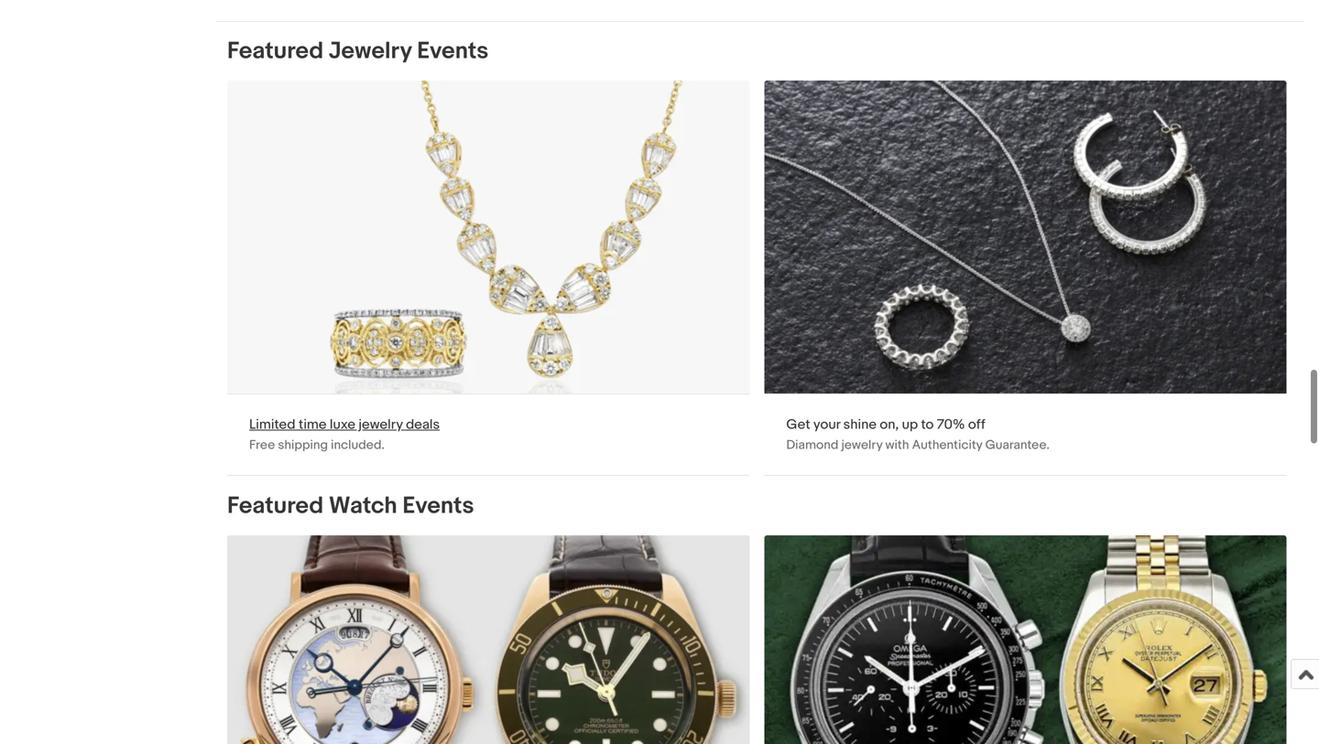 Task type: vqa. For each thing, say whether or not it's contained in the screenshot.
MIRROR
no



Task type: describe. For each thing, give the bounding box(es) containing it.
featured for featured watch events
[[227, 492, 324, 521]]

guarantee.
[[985, 438, 1050, 454]]

deals
[[406, 417, 440, 433]]

jewelry inside get your shine on, up to 70% off diamond jewelry with authenticity guarantee.
[[841, 438, 883, 454]]

shipping
[[278, 438, 328, 454]]

diamond
[[786, 438, 839, 454]]

featured watch events
[[227, 492, 474, 521]]

authenticity
[[912, 438, 983, 454]]

on,
[[880, 417, 899, 433]]

featured jewelry events
[[227, 37, 489, 65]]

off
[[968, 417, 986, 433]]

featured for featured jewelry events
[[227, 37, 324, 65]]

up
[[902, 417, 918, 433]]

events for featured watch events
[[403, 492, 474, 521]]

events for featured jewelry events
[[417, 37, 489, 65]]

time
[[299, 417, 327, 433]]



Task type: locate. For each thing, give the bounding box(es) containing it.
None text field
[[227, 80, 750, 476], [764, 80, 1287, 476], [227, 80, 750, 476], [764, 80, 1287, 476]]

0 vertical spatial jewelry
[[359, 417, 403, 433]]

1 featured from the top
[[227, 37, 324, 65]]

shine
[[843, 417, 877, 433]]

0 horizontal spatial jewelry
[[359, 417, 403, 433]]

featured
[[227, 37, 324, 65], [227, 492, 324, 521]]

jewelry inside limited time luxe jewelry deals free shipping included.
[[359, 417, 403, 433]]

events
[[417, 37, 489, 65], [403, 492, 474, 521]]

included.
[[331, 438, 385, 454]]

events right jewelry
[[417, 37, 489, 65]]

1 horizontal spatial jewelry
[[841, 438, 883, 454]]

70%
[[937, 417, 965, 433]]

1 vertical spatial jewelry
[[841, 438, 883, 454]]

0 vertical spatial events
[[417, 37, 489, 65]]

limited time luxe jewelry deals free shipping included.
[[249, 417, 440, 454]]

your
[[813, 417, 840, 433]]

jewelry up the included.
[[359, 417, 403, 433]]

0 vertical spatial featured
[[227, 37, 324, 65]]

limited
[[249, 417, 296, 433]]

jewelry
[[329, 37, 412, 65]]

events right watch
[[403, 492, 474, 521]]

jewelry down shine
[[841, 438, 883, 454]]

to
[[921, 417, 934, 433]]

jewelry
[[359, 417, 403, 433], [841, 438, 883, 454]]

2 featured from the top
[[227, 492, 324, 521]]

get your shine on, up to 70% off diamond jewelry with authenticity guarantee.
[[786, 417, 1050, 454]]

get
[[786, 417, 810, 433]]

watch
[[329, 492, 397, 521]]

with
[[885, 438, 909, 454]]

free
[[249, 438, 275, 454]]

None text field
[[227, 536, 750, 745], [764, 536, 1287, 745], [227, 536, 750, 745], [764, 536, 1287, 745]]

1 vertical spatial featured
[[227, 492, 324, 521]]

luxe
[[330, 417, 356, 433]]

1 vertical spatial events
[[403, 492, 474, 521]]



